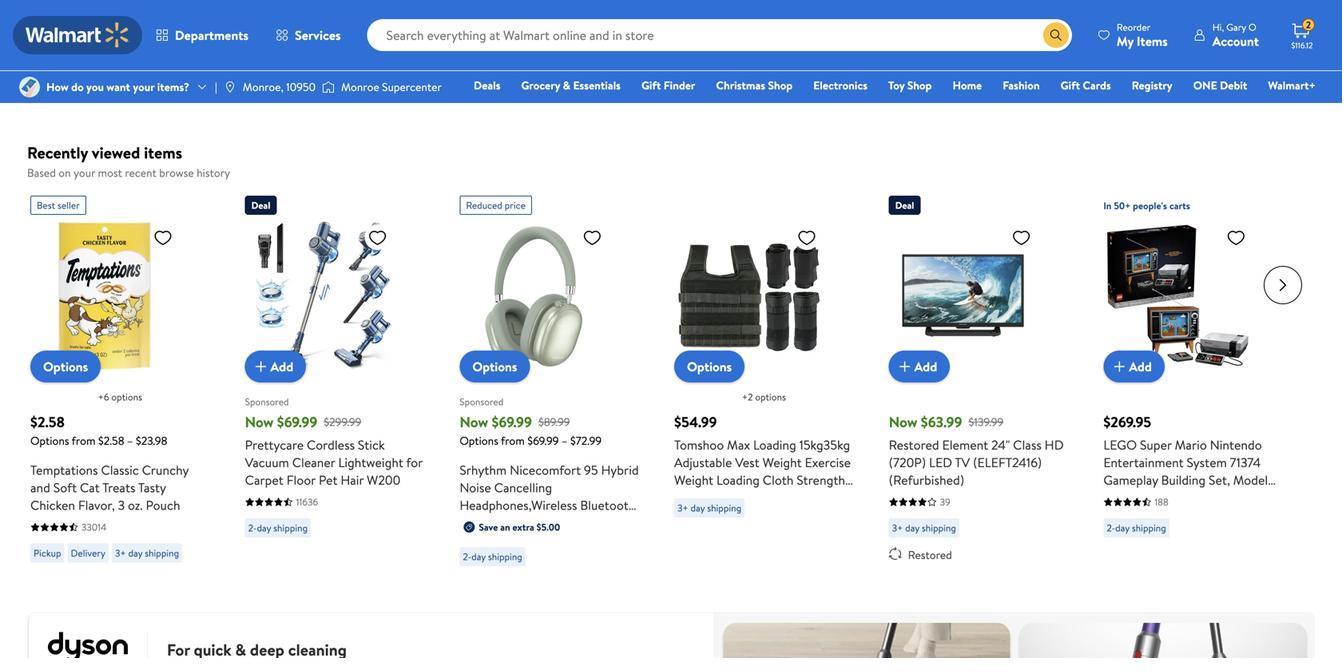 Task type: locate. For each thing, give the bounding box(es) containing it.
1 horizontal spatial liners
[[1029, 72, 1062, 89]]

0 horizontal spatial now
[[245, 412, 274, 432]]

1 now from the left
[[245, 412, 274, 432]]

quart inside kalorik maxx® 16 quart digital air fryer oven stainless steel, afo 47797 ss
[[1201, 0, 1234, 1]]

add to cart image for $269.95
[[1111, 357, 1130, 376]]

0 horizontal spatial options
[[111, 390, 142, 404]]

day
[[476, 51, 490, 65], [42, 69, 56, 82], [686, 69, 701, 82], [901, 69, 915, 82], [1120, 69, 1135, 82], [691, 502, 705, 515], [257, 522, 271, 535], [906, 522, 920, 535], [1116, 522, 1130, 535], [128, 547, 143, 560], [472, 550, 486, 564]]

$69.99 up prettycare on the bottom of page
[[277, 412, 318, 432]]

essentials
[[573, 78, 621, 93]]

options for srhythm nicecomfort 95 hybrid noise cancelling headphones,wireless bluetooth headset with transparency mode,hd sound image
[[473, 358, 518, 376]]

prettycare cordless stick vacuum cleaner lightweight for carpet floor pet hair w200 image
[[245, 221, 394, 370]]

2 add button from the left
[[889, 351, 951, 383]]

add to cart image for sponsored
[[252, 357, 271, 376]]

1 add to cart image from the left
[[252, 357, 271, 376]]

– left $23.98
[[127, 433, 133, 449]]

maxx® inside kalorik maxx® 16 quart digital air fryer oven stainless steel, afo 47797 ss
[[1145, 0, 1183, 1]]

and
[[942, 36, 962, 54], [30, 479, 50, 497]]

kalorik inside kalorik maxx® 26 quart digital air fryer oven, stainless steel
[[245, 0, 283, 1]]

1 vertical spatial your
[[74, 165, 95, 181]]

in 50+ people's carts
[[1104, 199, 1191, 213]]

from inside $2.58 options from $2.58 – $23.98
[[72, 433, 96, 449]]

3 kalorik from the left
[[1104, 0, 1142, 1]]

fryer inside kalorik maxx® 26 quart digital air fryer oven, stainless steel
[[245, 1, 274, 19]]

product group containing kalorik maxx® 26 quart flex trio air fryer oven
[[460, 0, 652, 92]]

stick
[[358, 436, 385, 454]]

0 horizontal spatial shop
[[768, 78, 793, 93]]

0 vertical spatial restored
[[889, 436, 940, 454]]

gift for gift finder
[[642, 78, 661, 93]]

1 horizontal spatial 39
[[941, 496, 951, 509]]

& right the reheats, on the right of page
[[834, 36, 842, 54]]

add button up prettycare on the bottom of page
[[245, 351, 306, 383]]

2 qt from the left
[[967, 0, 984, 1]]

gary
[[1227, 20, 1247, 34]]

add button for sponsored
[[245, 351, 306, 383]]

2 maxx® from the left
[[501, 0, 539, 1]]

shipping down 38 at right top
[[1137, 69, 1171, 82]]

1 horizontal spatial your
[[133, 79, 155, 95]]

1 horizontal spatial –
[[562, 433, 568, 449]]

0 horizontal spatial &
[[563, 78, 571, 93]]

based
[[27, 165, 56, 181]]

qt inside air fryers, 7.5 qt 8-in-1 oilless air fryer oven with visible cooking window, one-touch screen, nonstick and dishwasher-safe basket, customized temp/time, including air fryer paper liners 50pcs, white
[[967, 0, 984, 1]]

0 horizontal spatial for
[[406, 454, 423, 472]]

1 add from the left
[[271, 358, 294, 376]]

kalorik inside kalorik maxx® 16 quart digital air fryer oven stainless steel, afo 47797 ss
[[1104, 0, 1142, 1]]

product group containing $54.99
[[675, 189, 854, 573]]

tasty
[[138, 479, 166, 497]]

hi,
[[1213, 20, 1225, 34]]

3 add button from the left
[[1104, 351, 1165, 383]]

0 horizontal spatial –
[[127, 433, 133, 449]]

$69.99 for cordless
[[277, 412, 318, 432]]

liners
[[1029, 72, 1062, 89], [675, 89, 708, 107]]

1 oven from the left
[[511, 1, 542, 19]]

0 horizontal spatial 26
[[327, 0, 341, 1]]

from up temptations
[[72, 433, 96, 449]]

extra
[[513, 521, 535, 534]]

1 horizontal spatial gift
[[1061, 78, 1081, 93]]

digital for steel
[[381, 0, 417, 1]]

0 horizontal spatial kalorik
[[245, 0, 283, 1]]

2-day shipping down mode,hd
[[463, 550, 523, 564]]

oven up 'reorder'
[[1136, 1, 1167, 19]]

restored down (refurbished)
[[909, 548, 953, 563]]

+6
[[98, 390, 109, 404]]

$299.99
[[324, 415, 362, 430]]

1 horizontal spatial add
[[915, 358, 938, 376]]

3 quart from the left
[[559, 0, 592, 1]]

1 vertical spatial for
[[1128, 489, 1144, 507]]

kalorik for fryer
[[460, 0, 498, 1]]

price
[[505, 199, 526, 212]]

model
[[1234, 472, 1269, 489]]

gift inside "$269.95 lego super mario nintendo entertainment system 71374 gameplay building set, model kits for adults to build, diy creative activity, collectible gift idea"
[[1104, 524, 1126, 542]]

touch down 8-
[[968, 19, 1001, 36]]

2 options from the left
[[756, 390, 786, 404]]

customized
[[932, 54, 997, 72]]

high
[[745, 54, 771, 72]]

3
[[118, 497, 125, 514]]

0 horizontal spatial and
[[30, 479, 50, 497]]

0 horizontal spatial $2.58
[[30, 412, 65, 432]]

home link
[[946, 77, 990, 94]]

15kg35kg
[[800, 436, 851, 454]]

restored inside now $63.99 $139.99 restored element 24" class hd (720p) led tv (eleft2416) (refurbished)
[[889, 436, 940, 454]]

add to cart image up prettycare on the bottom of page
[[252, 357, 271, 376]]

sponsored inside the sponsored now $69.99 $299.99 prettycare cordless stick vacuum cleaner lightweight for carpet floor pet hair w200
[[245, 395, 289, 409]]

2 horizontal spatial kalorik
[[1104, 0, 1142, 1]]

0 vertical spatial for
[[406, 454, 423, 472]]

2 deal from the left
[[896, 199, 915, 212]]

add up the $63.99
[[915, 358, 938, 376]]

with
[[63, 1, 86, 19], [955, 1, 979, 19], [721, 489, 744, 507], [509, 514, 533, 532]]

weight right leg on the bottom
[[793, 489, 833, 507]]

shipping up deals
[[493, 51, 527, 65]]

maxx® for fryer
[[501, 0, 539, 1]]

2 from from the left
[[501, 433, 525, 449]]

$269.95 lego super mario nintendo entertainment system 71374 gameplay building set, model kits for adults to build, diy creative activity, collectible gift idea
[[1104, 412, 1269, 542]]

1 vertical spatial &
[[563, 78, 571, 93]]

2 now from the left
[[460, 412, 489, 432]]

stainless up hi,
[[1170, 1, 1217, 19]]

0 horizontal spatial add button
[[245, 351, 306, 383]]

2 add to cart image from the left
[[1111, 357, 1130, 376]]

2 – from the left
[[562, 433, 568, 449]]

& right grocery
[[563, 78, 571, 93]]

now up srhythm
[[460, 412, 489, 432]]

3 now from the left
[[889, 412, 918, 432]]

26 left flex
[[542, 0, 556, 1]]

oven up grocery
[[511, 1, 542, 19]]

lego super mario nintendo entertainment system 71374 gameplay building set, model kits for adults to build, diy creative activity, collectible gift idea image
[[1104, 221, 1253, 370]]

– down $89.99
[[562, 433, 568, 449]]

maxx® inside kalorik maxx® 26 quart digital air fryer oven, stainless steel
[[286, 0, 324, 1]]

2-day shipping up 50pcs,
[[893, 69, 952, 82]]

1 horizontal spatial 26
[[542, 0, 556, 1]]

1 horizontal spatial $2.58
[[98, 433, 124, 449]]

sponsored inside sponsored now $69.99 $89.99 options from $69.99 – $72.99
[[460, 395, 504, 409]]

0 horizontal spatial options link
[[30, 351, 101, 383]]

shipping down 124
[[703, 69, 737, 82]]

$89.99
[[539, 415, 570, 430]]

$139.99
[[969, 415, 1004, 430]]

product group containing air fryers, 7.5 qt 8-in-1 oilless air fryer oven with visible cooking window, one-touch screen, nonstick and dishwasher-safe basket, customized temp/time, including air fryer paper liners 50pcs, white
[[889, 0, 1082, 107]]

stainless for 26
[[314, 1, 361, 19]]

for right kits
[[1128, 489, 1144, 507]]

liners down safe
[[1029, 72, 1062, 89]]

options link up sponsored now $69.99 $89.99 options from $69.99 – $72.99
[[460, 351, 530, 383]]

 image right 10950
[[322, 79, 335, 95]]

product group containing now $63.99
[[889, 189, 1069, 573]]

$2.58 up temptations
[[30, 412, 65, 432]]

quart for oven,
[[345, 0, 377, 1]]

shipping down 11636
[[274, 522, 308, 535]]

$72.99
[[571, 433, 602, 449]]

one
[[1194, 78, 1218, 93]]

gift left idea on the bottom right
[[1104, 524, 1126, 542]]

now for options
[[460, 412, 489, 432]]

shop
[[768, 78, 793, 93], [908, 78, 932, 93]]

quart inside the kalorik maxx® 26 quart flex trio air fryer oven
[[559, 0, 592, 1]]

add to cart image up $269.95
[[1111, 357, 1130, 376]]

shop down gloss on the top right of the page
[[768, 78, 793, 93]]

adults
[[1147, 489, 1182, 507]]

add to cart image
[[252, 357, 271, 376], [1111, 357, 1130, 376]]

4 quart from the left
[[1201, 0, 1234, 1]]

sponsored
[[245, 395, 289, 409], [460, 395, 504, 409]]

viewed
[[92, 141, 140, 164]]

srhythm nicecomfort 95 hybrid noise cancelling headphones,wireless bluetooth headset with transparency mode,hd sound image
[[460, 221, 609, 370]]

add button up the $63.99
[[889, 351, 951, 383]]

options up temptations
[[30, 433, 69, 449]]

gift left cards
[[1061, 78, 1081, 93]]

 image right |
[[224, 81, 236, 94]]

touch right 6-
[[118, 1, 150, 19]]

2 kalorik from the left
[[460, 0, 498, 1]]

1 from from the left
[[72, 433, 96, 449]]

next slide for recently viewed items list image
[[1265, 266, 1303, 305]]

paper inside air fryers, 7.5 qt 8-in-1 oilless air fryer oven with visible cooking window, one-touch screen, nonstick and dishwasher-safe basket, customized temp/time, including air fryer paper liners 50pcs, white
[[994, 72, 1026, 89]]

max
[[727, 436, 751, 454]]

& inside 6.3 qt large capacity air fryer touch screen smart fryers household multi-function air fryer that crisps, roasts, reheats, & dehydrates, high gloss finish,including air fryer paper liners 50pcs,black
[[834, 36, 842, 54]]

1 sponsored from the left
[[245, 395, 289, 409]]

1 horizontal spatial from
[[501, 433, 525, 449]]

1 stainless from the left
[[314, 1, 361, 19]]

prettycare
[[245, 436, 304, 454]]

restored down the $63.99
[[889, 436, 940, 454]]

now inside now $63.99 $139.99 restored element 24" class hd (720p) led tv (eleft2416) (refurbished)
[[889, 412, 918, 432]]

paper down the reheats, on the right of page
[[815, 72, 846, 89]]

trio
[[621, 0, 641, 1]]

system
[[1187, 454, 1228, 472]]

26 inside the kalorik maxx® 26 quart flex trio air fryer oven
[[542, 0, 556, 1]]

classic
[[101, 462, 139, 479]]

2 add from the left
[[915, 358, 938, 376]]

gift left finder
[[642, 78, 661, 93]]

1 26 from the left
[[327, 0, 341, 1]]

$69.99 inside the sponsored now $69.99 $299.99 prettycare cordless stick vacuum cleaner lightweight for carpet floor pet hair w200
[[277, 412, 318, 432]]

sponsored up prettycare on the bottom of page
[[245, 395, 289, 409]]

digital inside kalorik maxx® 26 quart digital air fryer oven, stainless steel
[[381, 0, 417, 1]]

1 horizontal spatial stainless
[[1170, 1, 1217, 19]]

2 horizontal spatial add button
[[1104, 351, 1165, 383]]

search icon image
[[1050, 29, 1063, 42]]

digital inside kalorik maxx® 16 quart digital air fryer oven stainless steel, afo 47797 ss
[[1237, 0, 1273, 1]]

from up srhythm
[[501, 433, 525, 449]]

(refurbished)
[[889, 472, 965, 489]]

stainless inside kalorik maxx® 26 quart digital air fryer oven, stainless steel
[[314, 1, 361, 19]]

1 horizontal spatial kalorik
[[460, 0, 498, 1]]

0 horizontal spatial gift
[[642, 78, 661, 93]]

1 horizontal spatial touch
[[675, 1, 707, 19]]

options up the $54.99
[[687, 358, 732, 376]]

39 down the kalorik maxx® 26 quart flex trio air fryer oven
[[511, 25, 521, 39]]

3+ day shipping down (refurbished)
[[893, 522, 957, 535]]

options right the +2
[[756, 390, 786, 404]]

and right nonstick
[[942, 36, 962, 54]]

0 horizontal spatial add to cart image
[[252, 357, 271, 376]]

touch inside 6.3 qt large capacity air fryer touch screen smart fryers household multi-function air fryer that crisps, roasts, reheats, & dehydrates, high gloss finish,including air fryer paper liners 50pcs,black
[[675, 1, 707, 19]]

& inside grocery & essentials link
[[563, 78, 571, 93]]

16
[[1186, 0, 1198, 1]]

add button up $269.95
[[1104, 351, 1165, 383]]

add up $269.95
[[1130, 358, 1153, 376]]

deal for now
[[896, 199, 915, 212]]

2 oven from the left
[[922, 1, 952, 19]]

39
[[511, 25, 521, 39], [941, 496, 951, 509]]

loading up cloth
[[754, 436, 797, 454]]

+2
[[742, 390, 753, 404]]

quart right '16'
[[1201, 0, 1234, 1]]

shipping down mode,hd
[[488, 550, 523, 564]]

stainless up services
[[314, 1, 361, 19]]

for inside "$269.95 lego super mario nintendo entertainment system 71374 gameplay building set, model kits for adults to build, diy creative activity, collectible gift idea"
[[1128, 489, 1144, 507]]

steel,
[[1220, 1, 1251, 19]]

my
[[1117, 32, 1134, 50]]

quart right brio
[[117, 0, 150, 1]]

88
[[941, 43, 951, 56]]

oven up 88
[[922, 1, 952, 19]]

account
[[1213, 32, 1260, 50]]

0 vertical spatial and
[[942, 36, 962, 54]]

6.3 qt large capacity air fryer touch screen smart fryers household multi-function air fryer that crisps, roasts, reheats, & dehydrates, high gloss finish,including air fryer paper liners 50pcs,black
[[675, 0, 866, 107]]

transparency
[[535, 514, 608, 532]]

activity,
[[1154, 507, 1200, 524]]

2 paper from the left
[[994, 72, 1026, 89]]

air inside kalorik maxx® 26 quart digital air fryer oven, stainless steel
[[420, 0, 436, 1]]

shipping down 1304
[[59, 69, 93, 82]]

one- up 88
[[940, 19, 968, 36]]

product group containing nuwave brio 6-quart digital air fryer with one-touch digital controls
[[30, 0, 223, 92]]

1 horizontal spatial options
[[756, 390, 786, 404]]

7.5
[[949, 0, 964, 1]]

6-
[[105, 0, 117, 1]]

fryer inside the kalorik maxx® 26 quart flex trio air fryer oven
[[479, 1, 508, 19]]

1 add button from the left
[[245, 351, 306, 383]]

2 horizontal spatial gift
[[1104, 524, 1126, 542]]

add to favorites list, restored element 24" class hd (720p) led tv (eleft2416) (refurbished) image
[[1012, 228, 1032, 248]]

0 horizontal spatial paper
[[815, 72, 846, 89]]

air inside nuwave brio 6-quart digital air fryer with one-touch digital controls
[[192, 0, 209, 1]]

2 horizontal spatial now
[[889, 412, 918, 432]]

quart inside nuwave brio 6-quart digital air fryer with one-touch digital controls
[[117, 0, 150, 1]]

your right want
[[133, 79, 155, 95]]

1 deal from the left
[[252, 199, 270, 212]]

product group containing $2.58
[[30, 189, 210, 573]]

gift for gift cards
[[1061, 78, 1081, 93]]

0 horizontal spatial from
[[72, 433, 96, 449]]

1 horizontal spatial maxx®
[[501, 0, 539, 1]]

now left the $63.99
[[889, 412, 918, 432]]

add up prettycare on the bottom of page
[[271, 358, 294, 376]]

quart left flex
[[559, 0, 592, 1]]

0 horizontal spatial  image
[[224, 81, 236, 94]]

95
[[584, 462, 598, 479]]

liners inside 6.3 qt large capacity air fryer touch screen smart fryers household multi-function air fryer that crisps, roasts, reheats, & dehydrates, high gloss finish,including air fryer paper liners 50pcs,black
[[675, 89, 708, 107]]

browse
[[159, 165, 194, 181]]

cordless
[[307, 436, 355, 454]]

creative
[[1104, 507, 1151, 524]]

1 horizontal spatial  image
[[322, 79, 335, 95]]

0 horizontal spatial sponsored
[[245, 395, 289, 409]]

add to favorites list, temptations classic crunchy and soft cat treats tasty chicken flavor, 3 oz. pouch image
[[153, 228, 173, 248]]

2 sponsored from the left
[[460, 395, 504, 409]]

toy shop link
[[882, 77, 940, 94]]

1 horizontal spatial &
[[834, 36, 842, 54]]

brio
[[79, 0, 102, 1]]

1 quart from the left
[[117, 0, 150, 1]]

options link for sponsored
[[460, 351, 530, 383]]

one- up the walmart image
[[89, 1, 118, 19]]

options for +6 options
[[111, 390, 142, 404]]

39 down (refurbished)
[[941, 496, 951, 509]]

temptations classic crunchy and soft cat treats tasty chicken flavor, 3 oz. pouch image
[[30, 221, 179, 370]]

quart inside kalorik maxx® 26 quart digital air fryer oven, stainless steel
[[345, 0, 377, 1]]

qt inside 6.3 qt large capacity air fryer touch screen smart fryers household multi-function air fryer that crisps, roasts, reheats, & dehydrates, high gloss finish,including air fryer paper liners 50pcs,black
[[694, 0, 711, 1]]

qt right 6.3
[[694, 0, 711, 1]]

1 vertical spatial and
[[30, 479, 50, 497]]

your right the on
[[74, 165, 95, 181]]

2 horizontal spatial maxx®
[[1145, 0, 1183, 1]]

stainless inside kalorik maxx® 16 quart digital air fryer oven stainless steel, afo 47797 ss
[[1170, 1, 1217, 19]]

1 horizontal spatial deal
[[896, 199, 915, 212]]

$2.58
[[30, 412, 65, 432], [98, 433, 124, 449]]

sponsored for options
[[460, 395, 504, 409]]

oven inside air fryers, 7.5 qt 8-in-1 oilless air fryer oven with visible cooking window, one-touch screen, nonstick and dishwasher-safe basket, customized temp/time, including air fryer paper liners 50pcs, white
[[922, 1, 952, 19]]

1 horizontal spatial paper
[[994, 72, 1026, 89]]

how
[[46, 79, 69, 95]]

recently
[[27, 141, 88, 164]]

shipping down (refurbished)
[[922, 522, 957, 535]]

 image
[[322, 79, 335, 95], [224, 81, 236, 94]]

gift inside 'link'
[[1061, 78, 1081, 93]]

1 qt from the left
[[694, 0, 711, 1]]

kalorik inside the kalorik maxx® 26 quart flex trio air fryer oven
[[460, 0, 498, 1]]

now up prettycare on the bottom of page
[[245, 412, 274, 432]]

1 horizontal spatial for
[[1128, 489, 1144, 507]]

2 horizontal spatial add
[[1130, 358, 1153, 376]]

0 vertical spatial 39
[[511, 25, 521, 39]]

touch up that
[[675, 1, 707, 19]]

sponsored now $69.99 $299.99 prettycare cordless stick vacuum cleaner lightweight for carpet floor pet hair w200
[[245, 395, 423, 489]]

1 horizontal spatial add button
[[889, 351, 951, 383]]

floor
[[287, 472, 316, 489]]

2 26 from the left
[[542, 0, 556, 1]]

element
[[943, 436, 989, 454]]

2 horizontal spatial touch
[[968, 19, 1001, 36]]

loading
[[754, 436, 797, 454], [717, 472, 760, 489]]

0 vertical spatial &
[[834, 36, 842, 54]]

0 vertical spatial $2.58
[[30, 412, 65, 432]]

options
[[111, 390, 142, 404], [756, 390, 786, 404]]

2 shop from the left
[[908, 78, 932, 93]]

product group containing $269.95
[[1104, 189, 1284, 573]]

oven inside kalorik maxx® 16 quart digital air fryer oven stainless steel, afo 47797 ss
[[1136, 1, 1167, 19]]

quart for with
[[117, 0, 150, 1]]

3 maxx® from the left
[[1145, 0, 1183, 1]]

1 horizontal spatial oven
[[922, 1, 952, 19]]

shop right the toy
[[908, 78, 932, 93]]

sponsored up srhythm
[[460, 395, 504, 409]]

product group
[[30, 0, 223, 92], [245, 0, 437, 92], [460, 0, 652, 92], [675, 0, 867, 107], [889, 0, 1082, 107], [1104, 0, 1296, 92], [30, 189, 210, 573], [245, 189, 425, 573], [460, 189, 639, 573], [675, 189, 854, 573], [889, 189, 1069, 573], [1104, 189, 1284, 573]]

1 maxx® from the left
[[286, 0, 324, 1]]

26 inside kalorik maxx® 26 quart digital air fryer oven, stainless steel
[[327, 0, 341, 1]]

1 horizontal spatial options link
[[460, 351, 530, 383]]

capacity
[[748, 0, 796, 1]]

1 horizontal spatial add to cart image
[[1111, 357, 1130, 376]]

kalorik
[[245, 0, 283, 1], [460, 0, 498, 1], [1104, 0, 1142, 1]]

2 stainless from the left
[[1170, 1, 1217, 19]]

function
[[770, 19, 817, 36]]

1 options link from the left
[[30, 351, 101, 383]]

options link up the +2
[[675, 351, 745, 383]]

add to favorites list, lego super mario nintendo entertainment system 71374 gameplay building set, model kits for adults to build, diy creative activity, collectible gift idea image
[[1227, 228, 1246, 248]]

2 horizontal spatial oven
[[1136, 1, 1167, 19]]

now inside sponsored now $69.99 $89.99 options from $69.99 – $72.99
[[460, 412, 489, 432]]

headset
[[460, 514, 506, 532]]

0 horizontal spatial qt
[[694, 0, 711, 1]]

add for sponsored
[[271, 358, 294, 376]]

1 horizontal spatial shop
[[908, 78, 932, 93]]

do
[[71, 79, 84, 95]]

1 options from the left
[[111, 390, 142, 404]]

multi-
[[737, 19, 770, 36]]

0 horizontal spatial add
[[271, 358, 294, 376]]

1 kalorik from the left
[[245, 0, 283, 1]]

with inside "$54.99 tomshoo max loading 15kg35kg adjustable vest weight exercise weight loading cloth strength training with 6kg leg weight 5kg arm weight (empty)"
[[721, 489, 744, 507]]

shop for christmas shop
[[768, 78, 793, 93]]

paper inside 6.3 qt large capacity air fryer touch screen smart fryers household multi-function air fryer that crisps, roasts, reheats, & dehydrates, high gloss finish,including air fryer paper liners 50pcs,black
[[815, 72, 846, 89]]

maxx® inside the kalorik maxx® 26 quart flex trio air fryer oven
[[501, 0, 539, 1]]

0 vertical spatial your
[[133, 79, 155, 95]]

2 options link from the left
[[460, 351, 530, 383]]

1 shop from the left
[[768, 78, 793, 93]]

5kg
[[675, 507, 694, 524]]

walmart+
[[1269, 78, 1316, 93]]

product group containing 6.3 qt large capacity air fryer touch screen smart fryers household multi-function air fryer that crisps, roasts, reheats, & dehydrates, high gloss finish,including air fryer paper liners 50pcs,black
[[675, 0, 867, 107]]

3 oven from the left
[[1136, 1, 1167, 19]]

weight
[[763, 454, 802, 472], [675, 472, 714, 489], [793, 489, 833, 507], [725, 507, 764, 524]]

0 horizontal spatial maxx®
[[286, 0, 324, 1]]

1 horizontal spatial now
[[460, 412, 489, 432]]

0 horizontal spatial oven
[[511, 1, 542, 19]]

liners down dehydrates,
[[675, 89, 708, 107]]

0 horizontal spatial one-
[[89, 1, 118, 19]]

0 horizontal spatial liners
[[675, 89, 708, 107]]

options link up the +6
[[30, 351, 101, 383]]

for right w200
[[406, 454, 423, 472]]

ss
[[1141, 19, 1155, 36]]

1 horizontal spatial sponsored
[[460, 395, 504, 409]]

options up srhythm
[[460, 433, 499, 449]]

2 quart from the left
[[345, 0, 377, 1]]

headphones,wireless
[[460, 497, 578, 514]]

1 horizontal spatial qt
[[967, 0, 984, 1]]

steel
[[364, 1, 392, 19]]

 image
[[19, 77, 40, 98]]

1 – from the left
[[127, 433, 133, 449]]

1 horizontal spatial one-
[[940, 19, 968, 36]]

quart up services popup button
[[345, 0, 377, 1]]

now inside the sponsored now $69.99 $299.99 prettycare cordless stick vacuum cleaner lightweight for carpet floor pet hair w200
[[245, 412, 274, 432]]

loading down max
[[717, 472, 760, 489]]

paper down dishwasher-
[[994, 72, 1026, 89]]

options up $2.58 options from $2.58 – $23.98
[[43, 358, 88, 376]]

$116.12
[[1292, 40, 1314, 51]]

services button
[[262, 16, 355, 54]]

1 paper from the left
[[815, 72, 846, 89]]

(empty)
[[767, 507, 811, 524]]

and left soft
[[30, 479, 50, 497]]

0 horizontal spatial your
[[74, 165, 95, 181]]

1 horizontal spatial and
[[942, 36, 962, 54]]

0 horizontal spatial touch
[[118, 1, 150, 19]]

options up sponsored now $69.99 $89.99 options from $69.99 – $72.99
[[473, 358, 518, 376]]

flex
[[595, 0, 618, 1]]

2 horizontal spatial options link
[[675, 351, 745, 383]]

$2.58 up classic
[[98, 433, 124, 449]]

0 horizontal spatial deal
[[252, 199, 270, 212]]

quart
[[117, 0, 150, 1], [345, 0, 377, 1], [559, 0, 592, 1], [1201, 0, 1234, 1]]

0 horizontal spatial stainless
[[314, 1, 361, 19]]

3+
[[463, 51, 474, 65], [1107, 69, 1118, 82], [678, 502, 689, 515], [893, 522, 903, 535], [115, 547, 126, 560]]

liners inside air fryers, 7.5 qt 8-in-1 oilless air fryer oven with visible cooking window, one-touch screen, nonstick and dishwasher-safe basket, customized temp/time, including air fryer paper liners 50pcs, white
[[1029, 72, 1062, 89]]

add to favorites list, srhythm nicecomfort 95 hybrid noise cancelling headphones,wireless bluetooth headset with transparency mode,hd sound image
[[583, 228, 602, 248]]



Task type: describe. For each thing, give the bounding box(es) containing it.
oilless
[[1021, 0, 1057, 1]]

47797
[[1104, 19, 1138, 36]]

deals
[[474, 78, 501, 93]]

3+ left arm
[[678, 502, 689, 515]]

digital for touch
[[153, 0, 189, 1]]

soft
[[53, 479, 77, 497]]

sponsored for prettycare
[[245, 395, 289, 409]]

home
[[953, 78, 983, 93]]

recently viewed items based on your most recent browse history
[[27, 141, 230, 181]]

options for tomshoo max loading 15kg35kg adjustable vest weight exercise weight loading cloth strength training with 6kg leg weight 5kg arm weight (empty) image
[[687, 358, 732, 376]]

pet
[[319, 472, 338, 489]]

mario
[[1175, 436, 1208, 454]]

1 vertical spatial 39
[[941, 496, 951, 509]]

diy
[[1234, 489, 1254, 507]]

want
[[107, 79, 130, 95]]

digital for steel,
[[1237, 0, 1273, 1]]

3+ day shipping down 38 at right top
[[1107, 69, 1171, 82]]

touch inside air fryers, 7.5 qt 8-in-1 oilless air fryer oven with visible cooking window, one-touch screen, nonstick and dishwasher-safe basket, customized temp/time, including air fryer paper liners 50pcs, white
[[968, 19, 1001, 36]]

seller
[[58, 199, 80, 212]]

cleaner
[[292, 454, 335, 472]]

dishwasher-
[[965, 36, 1032, 54]]

add to cart image
[[896, 357, 915, 376]]

services
[[295, 26, 341, 44]]

deals link
[[467, 77, 508, 94]]

vacuum
[[245, 454, 289, 472]]

options link for $2.58
[[30, 351, 101, 383]]

6.3
[[675, 0, 691, 1]]

3+ day shipping down adjustable
[[678, 502, 742, 515]]

now for prettycare
[[245, 412, 274, 432]]

from inside sponsored now $69.99 $89.99 options from $69.99 – $72.99
[[501, 433, 525, 449]]

2-day shipping down crisps,
[[678, 69, 737, 82]]

building
[[1162, 472, 1206, 489]]

add to favorites list, tomshoo max loading 15kg35kg adjustable vest weight exercise weight loading cloth strength training with 6kg leg weight 5kg arm weight (empty) image
[[798, 228, 817, 248]]

$23.98
[[136, 433, 167, 449]]

cloth
[[763, 472, 794, 489]]

leg
[[771, 489, 790, 507]]

$5.00
[[537, 521, 561, 534]]

srhythm nicecomfort 95 hybrid noise cancelling headphones,wireless bluetooth headset with transparency mode,hd sound
[[460, 462, 639, 550]]

adjustable
[[675, 454, 733, 472]]

registry
[[1132, 78, 1173, 93]]

tv
[[956, 454, 971, 472]]

for inside the sponsored now $69.99 $299.99 prettycare cordless stick vacuum cleaner lightweight for carpet floor pet hair w200
[[406, 454, 423, 472]]

gift cards
[[1061, 78, 1112, 93]]

 image for monroe supercenter
[[322, 79, 335, 95]]

3+ up deals link
[[463, 51, 474, 65]]

strength
[[797, 472, 846, 489]]

finish,including
[[675, 72, 760, 89]]

oz.
[[128, 497, 143, 514]]

tomshoo max loading 15kg35kg adjustable vest weight exercise weight loading cloth strength training with 6kg leg weight 5kg arm weight (empty) image
[[675, 221, 823, 370]]

shipping down 188
[[1133, 522, 1167, 535]]

add to favorites list, prettycare cordless stick vacuum cleaner lightweight for carpet floor pet hair w200 image
[[368, 228, 387, 248]]

oven inside the kalorik maxx® 26 quart flex trio air fryer oven
[[511, 1, 542, 19]]

monroe
[[341, 79, 380, 95]]

collectible
[[1203, 507, 1263, 524]]

fryer inside nuwave brio 6-quart digital air fryer with one-touch digital controls
[[30, 1, 60, 19]]

walmart image
[[26, 22, 129, 48]]

26 for stainless
[[327, 0, 341, 1]]

11636
[[296, 496, 318, 509]]

gift cards link
[[1054, 77, 1119, 94]]

smart
[[752, 1, 785, 19]]

restored element 24" class hd (720p) led tv (eleft2416) (refurbished) image
[[889, 221, 1038, 370]]

quart for fryer
[[559, 0, 592, 1]]

best
[[37, 199, 55, 212]]

$63.99
[[921, 412, 963, 432]]

sound
[[517, 532, 551, 550]]

kalorik for oven,
[[245, 0, 283, 1]]

50+
[[1115, 199, 1131, 213]]

– inside $2.58 options from $2.58 – $23.98
[[127, 433, 133, 449]]

weight right arm
[[725, 507, 764, 524]]

product group containing kalorik maxx® 16 quart digital air fryer oven stainless steel, afo 47797 ss
[[1104, 0, 1296, 92]]

3+ right the 'delivery'
[[115, 547, 126, 560]]

walmart+ link
[[1262, 77, 1324, 94]]

noise
[[460, 479, 491, 497]]

fryer
[[839, 19, 866, 36]]

product group containing kalorik maxx® 26 quart digital air fryer oven, stainless steel
[[245, 0, 437, 92]]

2-day shipping down 11636
[[248, 522, 308, 535]]

weight right vest
[[763, 454, 802, 472]]

– inside sponsored now $69.99 $89.99 options from $69.99 – $72.99
[[562, 433, 568, 449]]

3+ down (refurbished)
[[893, 522, 903, 535]]

lightweight
[[338, 454, 404, 472]]

treats
[[102, 479, 135, 497]]

0 horizontal spatial 39
[[511, 25, 521, 39]]

air inside kalorik maxx® 16 quart digital air fryer oven stainless steel, afo 47797 ss
[[1276, 0, 1292, 1]]

maxx® for oven,
[[286, 0, 324, 1]]

gloss
[[774, 54, 804, 72]]

1 vertical spatial loading
[[717, 472, 760, 489]]

to
[[1185, 489, 1197, 507]]

how do you want your items?
[[46, 79, 189, 95]]

with inside nuwave brio 6-quart digital air fryer with one-touch digital controls
[[63, 1, 86, 19]]

pickup
[[34, 547, 61, 560]]

maxx® for oven
[[1145, 0, 1183, 1]]

nicecomfort
[[510, 462, 581, 479]]

one- inside nuwave brio 6-quart digital air fryer with one-touch digital controls
[[89, 1, 118, 19]]

$69.99 down $89.99
[[528, 433, 559, 449]]

exercise
[[805, 454, 851, 472]]

Search search field
[[367, 19, 1073, 51]]

kalorik for oven
[[1104, 0, 1142, 1]]

monroe,
[[243, 79, 284, 95]]

touch inside nuwave brio 6-quart digital air fryer with one-touch digital controls
[[118, 1, 150, 19]]

shipping up white
[[918, 69, 952, 82]]

2016
[[296, 25, 316, 39]]

3 options link from the left
[[675, 351, 745, 383]]

options for temptations classic crunchy and soft cat treats tasty chicken flavor, 3 oz. pouch image
[[43, 358, 88, 376]]

26 for oven
[[542, 0, 556, 1]]

3+ day shipping up deals
[[463, 51, 527, 65]]

and inside air fryers, 7.5 qt 8-in-1 oilless air fryer oven with visible cooking window, one-touch screen, nonstick and dishwasher-safe basket, customized temp/time, including air fryer paper liners 50pcs, white
[[942, 36, 962, 54]]

3+ down my
[[1107, 69, 1118, 82]]

now $63.99 $139.99 restored element 24" class hd (720p) led tv (eleft2416) (refurbished)
[[889, 412, 1064, 489]]

grocery & essentials
[[522, 78, 621, 93]]

household
[[675, 19, 734, 36]]

air inside the kalorik maxx® 26 quart flex trio air fryer oven
[[460, 1, 476, 19]]

registry link
[[1125, 77, 1180, 94]]

and inside the temptations classic crunchy and soft cat treats tasty chicken flavor, 3 oz. pouch
[[30, 479, 50, 497]]

shipping down pouch
[[145, 547, 179, 560]]

options inside $2.58 options from $2.58 – $23.98
[[30, 433, 69, 449]]

33014
[[82, 521, 107, 534]]

cooking
[[1021, 1, 1067, 19]]

electronics link
[[807, 77, 875, 94]]

add for now
[[915, 358, 938, 376]]

add button for now
[[889, 351, 951, 383]]

2-day shipping down 188
[[1107, 522, 1167, 535]]

save an extra $5.00
[[479, 521, 561, 534]]

reorder
[[1117, 20, 1151, 34]]

sponsored now $69.99 $89.99 options from $69.99 – $72.99
[[460, 395, 602, 449]]

124
[[726, 43, 740, 56]]

fryer inside kalorik maxx® 16 quart digital air fryer oven stainless steel, afo 47797 ss
[[1104, 1, 1133, 19]]

stainless for 16
[[1170, 1, 1217, 19]]

$69.99 for from
[[492, 412, 532, 432]]

entertainment
[[1104, 454, 1184, 472]]

deal for sponsored
[[252, 199, 270, 212]]

quart for oven
[[1201, 0, 1234, 1]]

temptations classic crunchy and soft cat treats tasty chicken flavor, 3 oz. pouch
[[30, 462, 189, 514]]

white
[[934, 89, 966, 107]]

with inside srhythm nicecomfort 95 hybrid noise cancelling headphones,wireless bluetooth headset with transparency mode,hd sound
[[509, 514, 533, 532]]

one- inside air fryers, 7.5 qt 8-in-1 oilless air fryer oven with visible cooking window, one-touch screen, nonstick and dishwasher-safe basket, customized temp/time, including air fryer paper liners 50pcs, white
[[940, 19, 968, 36]]

monroe, 10950
[[243, 79, 316, 95]]

71374
[[1231, 454, 1262, 472]]

reduced
[[466, 199, 503, 212]]

Walmart Site-Wide search field
[[367, 19, 1073, 51]]

options for +2 options
[[756, 390, 786, 404]]

chicken
[[30, 497, 75, 514]]

 image for monroe, 10950
[[224, 81, 236, 94]]

super
[[1141, 436, 1172, 454]]

reheats,
[[783, 36, 831, 54]]

christmas
[[716, 78, 766, 93]]

departments
[[175, 26, 249, 44]]

10950
[[286, 79, 316, 95]]

(720p)
[[889, 454, 927, 472]]

shop for toy shop
[[908, 78, 932, 93]]

o
[[1249, 20, 1257, 34]]

1 vertical spatial $2.58
[[98, 433, 124, 449]]

0 vertical spatial loading
[[754, 436, 797, 454]]

shipping left 6kg
[[708, 502, 742, 515]]

weight down 'tomshoo'
[[675, 472, 714, 489]]

2-day shipping down 1304
[[34, 69, 93, 82]]

gameplay
[[1104, 472, 1159, 489]]

hd
[[1045, 436, 1064, 454]]

large
[[714, 0, 745, 1]]

24"
[[992, 436, 1011, 454]]

screen,
[[1004, 19, 1045, 36]]

1 vertical spatial restored
[[909, 548, 953, 563]]

options inside sponsored now $69.99 $89.99 options from $69.99 – $72.99
[[460, 433, 499, 449]]

$269.95
[[1104, 412, 1152, 432]]

your inside recently viewed items based on your most recent browse history
[[74, 165, 95, 181]]

3 add from the left
[[1130, 358, 1153, 376]]

|
[[215, 79, 217, 95]]

temp/time,
[[1000, 54, 1065, 72]]

3+ day shipping down oz.
[[115, 547, 179, 560]]

with inside air fryers, 7.5 qt 8-in-1 oilless air fryer oven with visible cooking window, one-touch screen, nonstick and dishwasher-safe basket, customized temp/time, including air fryer paper liners 50pcs, white
[[955, 1, 979, 19]]



Task type: vqa. For each thing, say whether or not it's contained in the screenshot.
Cat
yes



